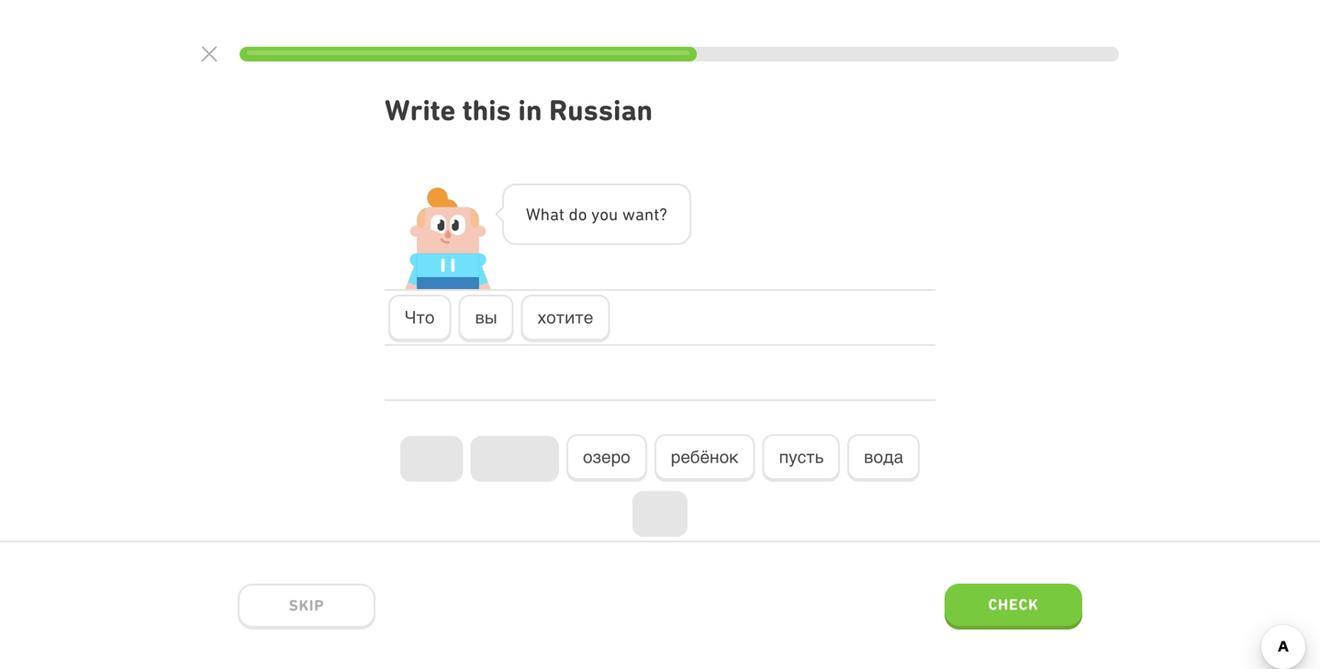 Task type: describe. For each thing, give the bounding box(es) containing it.
w
[[623, 204, 636, 224]]

2 a from the left
[[636, 204, 645, 224]]

вы
[[475, 308, 497, 328]]

хотите
[[538, 308, 594, 328]]

t for a
[[559, 204, 565, 224]]

write this in russian
[[385, 93, 653, 127]]

in
[[518, 93, 543, 127]]

d
[[569, 204, 578, 224]]

u
[[609, 204, 618, 224]]

h
[[541, 204, 550, 224]]

n
[[645, 204, 654, 224]]

2 o from the left
[[600, 204, 609, 224]]

w a n t ?
[[623, 204, 668, 224]]

1 o from the left
[[578, 204, 587, 224]]

ребёнок button
[[655, 435, 756, 482]]

russian
[[549, 93, 653, 127]]

ребёнок
[[671, 447, 739, 467]]

озеро
[[583, 447, 631, 467]]

t for n
[[654, 204, 660, 224]]



Task type: locate. For each thing, give the bounding box(es) containing it.
a
[[550, 204, 559, 224], [636, 204, 645, 224]]

w h a t d o y o u
[[526, 204, 618, 224]]

a left ?
[[636, 204, 645, 224]]

вода button
[[848, 435, 921, 482]]

1 horizontal spatial t
[[654, 204, 660, 224]]

0 horizontal spatial o
[[578, 204, 587, 224]]

o
[[578, 204, 587, 224], [600, 204, 609, 224]]

progress bar
[[240, 47, 1120, 62]]

check button
[[945, 584, 1083, 630]]

y
[[592, 204, 600, 224]]

t left d
[[559, 204, 565, 224]]

пусть button
[[763, 435, 841, 482]]

this
[[463, 93, 511, 127]]

skip button
[[238, 584, 376, 630]]

write
[[385, 93, 456, 127]]

w
[[526, 204, 541, 224]]

что button
[[389, 295, 451, 343]]

пусть
[[779, 447, 824, 467]]

1 horizontal spatial a
[[636, 204, 645, 224]]

1 horizontal spatial o
[[600, 204, 609, 224]]

вода
[[865, 447, 904, 467]]

o left y
[[578, 204, 587, 224]]

хотите button
[[521, 295, 610, 343]]

0 horizontal spatial a
[[550, 204, 559, 224]]

skip
[[289, 597, 325, 615]]

?
[[660, 204, 668, 224]]

1 t from the left
[[559, 204, 565, 224]]

озеро button
[[567, 435, 647, 482]]

что
[[405, 308, 435, 328]]

вы button
[[459, 295, 514, 343]]

1 a from the left
[[550, 204, 559, 224]]

check
[[989, 596, 1039, 614]]

a left d
[[550, 204, 559, 224]]

0 horizontal spatial t
[[559, 204, 565, 224]]

2 t from the left
[[654, 204, 660, 224]]

t
[[559, 204, 565, 224], [654, 204, 660, 224]]

o left 'w'
[[600, 204, 609, 224]]

t right 'w'
[[654, 204, 660, 224]]



Task type: vqa. For each thing, say whether or not it's contained in the screenshot.
Select the correct meaning
no



